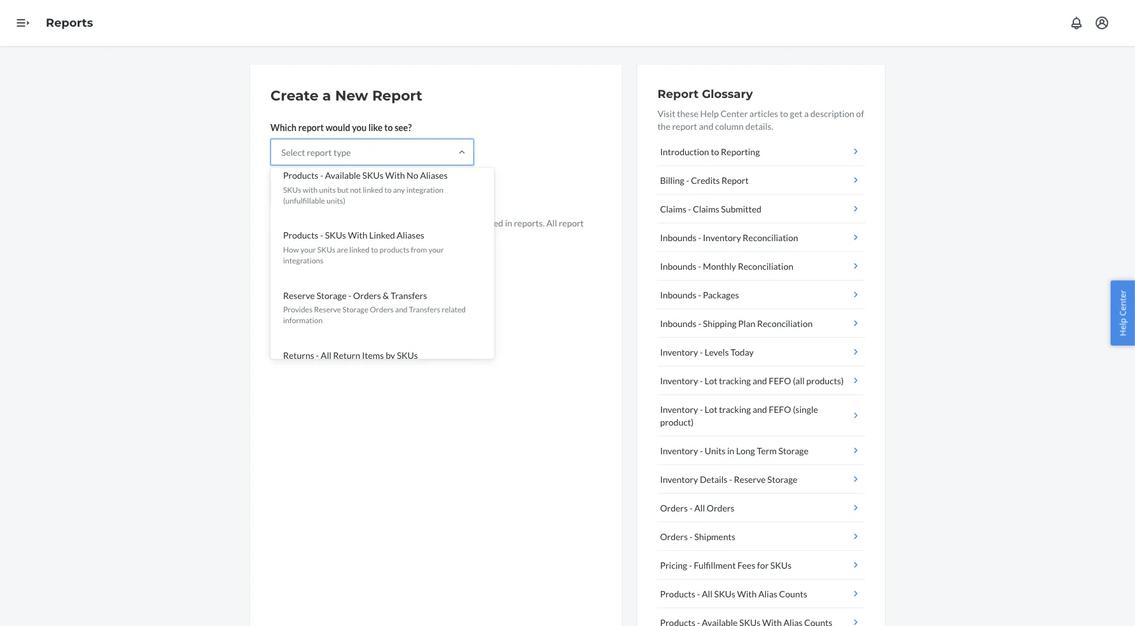Task type: locate. For each thing, give the bounding box(es) containing it.
products inside products - skus with linked aliases how your skus are linked to products from your integrations
[[283, 230, 318, 241]]

- for products - available skus with no aliases skus with units but not linked to any integration (unfulfillable units)
[[320, 170, 323, 181]]

a left new
[[322, 87, 331, 104]]

1 horizontal spatial a
[[804, 108, 809, 119]]

transfers right &
[[391, 290, 427, 301]]

and down inventory - lot tracking and fefo (all products) button
[[753, 404, 767, 415]]

2 fefo from the top
[[769, 404, 791, 415]]

lot down inventory - levels today
[[705, 375, 717, 386]]

0 horizontal spatial claims
[[660, 203, 686, 214]]

inbounds - packages
[[660, 289, 739, 300]]

- down the up
[[320, 230, 323, 241]]

to left 'reporting'
[[711, 146, 719, 157]]

2 vertical spatial products
[[660, 588, 695, 599]]

orders up "pricing"
[[660, 531, 688, 542]]

1 horizontal spatial claims
[[693, 203, 719, 214]]

products down take at top
[[283, 230, 318, 241]]

your
[[300, 245, 316, 254], [428, 245, 444, 254]]

to down linked
[[371, 245, 378, 254]]

a right get
[[804, 108, 809, 119]]

to inside products - available skus with no aliases skus with units but not linked to any integration (unfulfillable units)
[[384, 185, 392, 194]]

- for inventory - levels today
[[700, 346, 703, 357]]

- down the claims - claims submitted
[[698, 232, 701, 243]]

inbounds for inbounds - monthly reconciliation
[[660, 261, 696, 271]]

0 vertical spatial are
[[312, 230, 325, 241]]

information inside reserve storage - orders & transfers provides reserve storage orders and transfers related information
[[283, 316, 323, 325]]

with inside button
[[737, 588, 757, 599]]

inventory up orders - all orders in the right of the page
[[660, 474, 698, 485]]

and
[[699, 121, 713, 131], [395, 305, 408, 314], [753, 375, 767, 386], [753, 404, 767, 415]]

like
[[368, 122, 383, 133]]

select
[[281, 147, 305, 157]]

1 vertical spatial linked
[[349, 245, 370, 254]]

create up the which
[[270, 87, 319, 104]]

with inside products - skus with linked aliases how your skus are linked to products from your integrations
[[348, 230, 367, 241]]

tracking down the inventory - lot tracking and fefo (all products)
[[719, 404, 751, 415]]

- left &
[[348, 290, 351, 301]]

for
[[367, 217, 379, 228], [757, 560, 769, 570]]

orders up orders - shipments
[[660, 502, 688, 513]]

aliases
[[420, 170, 448, 181], [397, 230, 424, 241]]

to left 2 at the top of the page
[[326, 217, 335, 228]]

report down 'reporting'
[[721, 175, 749, 185]]

2 vertical spatial in
[[727, 445, 734, 456]]

- up units
[[320, 170, 323, 181]]

create up may in the top of the page
[[281, 188, 309, 199]]

1 vertical spatial center
[[1117, 290, 1128, 316]]

0 horizontal spatial for
[[367, 217, 379, 228]]

1 tracking from the top
[[719, 375, 751, 386]]

0 vertical spatial fefo
[[769, 375, 791, 386]]

report for create a new report
[[372, 87, 422, 104]]

0 vertical spatial in
[[505, 217, 512, 228]]

in left long
[[727, 445, 734, 456]]

- right "pricing"
[[689, 560, 692, 570]]

1 vertical spatial reconciliation
[[738, 261, 793, 271]]

fees
[[737, 560, 755, 570]]

reports link
[[46, 16, 93, 30]]

inventory details - reserve storage
[[660, 474, 797, 485]]

1 vertical spatial tracking
[[719, 404, 751, 415]]

visit
[[657, 108, 675, 119]]

- inside the inventory - lot tracking and fefo (single product)
[[700, 404, 703, 415]]

- for pricing - fulfillment fees for skus
[[689, 560, 692, 570]]

fefo for (all
[[769, 375, 791, 386]]

center inside the visit these help center articles to get a description of the report and column details.
[[721, 108, 748, 119]]

0 vertical spatial lot
[[705, 375, 717, 386]]

to inside the visit these help center articles to get a description of the report and column details.
[[780, 108, 788, 119]]

2 horizontal spatial with
[[737, 588, 757, 599]]

report up see?
[[372, 87, 422, 104]]

1 vertical spatial fefo
[[769, 404, 791, 415]]

2 lot from the top
[[705, 404, 717, 415]]

report glossary
[[657, 87, 753, 101]]

details.
[[745, 121, 773, 131]]

1 fefo from the top
[[769, 375, 791, 386]]

0 horizontal spatial with
[[348, 230, 367, 241]]

all for orders - all orders
[[694, 502, 705, 513]]

inbounds left packages
[[660, 289, 696, 300]]

all left return
[[321, 350, 331, 361]]

inventory left levels
[[660, 346, 698, 357]]

report inside billing - credits report button
[[721, 175, 749, 185]]

lot up 'units'
[[705, 404, 717, 415]]

which
[[270, 122, 297, 133]]

2 vertical spatial reconciliation
[[757, 318, 813, 329]]

1 vertical spatial for
[[757, 560, 769, 570]]

reconciliation down claims - claims submitted button
[[743, 232, 798, 243]]

claims
[[660, 203, 686, 214], [693, 203, 719, 214]]

with down hours
[[348, 230, 367, 241]]

- down fulfillment
[[697, 588, 700, 599]]

all right "reports."
[[546, 217, 557, 228]]

storage right term
[[778, 445, 809, 456]]

reports.
[[514, 217, 545, 228]]

today
[[731, 346, 754, 357]]

universal
[[336, 230, 373, 241]]

and inside the visit these help center articles to get a description of the report and column details.
[[699, 121, 713, 131]]

introduction to reporting
[[660, 146, 760, 157]]

0 vertical spatial for
[[367, 217, 379, 228]]

inbounds down the claims - claims submitted
[[660, 232, 696, 243]]

report up these
[[657, 87, 699, 101]]

introduction
[[660, 146, 709, 157]]

0 horizontal spatial are
[[312, 230, 325, 241]]

aliases up integration
[[420, 170, 448, 181]]

information up (utc).
[[399, 217, 445, 228]]

- left shipments
[[690, 531, 693, 542]]

linked
[[363, 185, 383, 194], [349, 245, 370, 254]]

tracking down the today
[[719, 375, 751, 386]]

claims down credits
[[693, 203, 719, 214]]

- up inventory - units in long term storage
[[700, 404, 703, 415]]

all for returns - all return items by skus
[[321, 350, 331, 361]]

- left 'units'
[[700, 445, 703, 456]]

center inside help center button
[[1117, 290, 1128, 316]]

4 inbounds from the top
[[660, 318, 696, 329]]

a
[[322, 87, 331, 104], [804, 108, 809, 119]]

inventory - lot tracking and fefo (all products)
[[660, 375, 844, 386]]

- for inbounds - shipping plan reconciliation
[[698, 318, 701, 329]]

and left column
[[699, 121, 713, 131]]

report
[[672, 121, 697, 131], [298, 122, 324, 133], [307, 147, 332, 157], [311, 188, 337, 199], [559, 217, 584, 228]]

counts
[[779, 588, 807, 599]]

to left any
[[384, 185, 392, 194]]

inbounds - shipping plan reconciliation
[[660, 318, 813, 329]]

1 vertical spatial are
[[337, 245, 348, 254]]

3 inbounds from the top
[[660, 289, 696, 300]]

reconciliation down inbounds - inventory reconciliation button
[[738, 261, 793, 271]]

0 horizontal spatial a
[[322, 87, 331, 104]]

for inside it may take up to 2 hours for new information to be reflected in reports. all report time fields are in universal time (utc).
[[367, 217, 379, 228]]

(unfulfillable
[[283, 196, 325, 205]]

linked right not
[[363, 185, 383, 194]]

-
[[320, 170, 323, 181], [686, 175, 689, 185], [688, 203, 691, 214], [320, 230, 323, 241], [698, 232, 701, 243], [698, 261, 701, 271], [698, 289, 701, 300], [348, 290, 351, 301], [698, 318, 701, 329], [700, 346, 703, 357], [316, 350, 319, 361], [700, 375, 703, 386], [700, 404, 703, 415], [700, 445, 703, 456], [729, 474, 732, 485], [690, 502, 693, 513], [690, 531, 693, 542], [689, 560, 692, 570], [697, 588, 700, 599]]

to inside products - skus with linked aliases how your skus are linked to products from your integrations
[[371, 245, 378, 254]]

reserve down long
[[734, 474, 766, 485]]

create inside button
[[281, 188, 309, 199]]

integrations
[[283, 256, 323, 265]]

tracking
[[719, 375, 751, 386], [719, 404, 751, 415]]

with
[[303, 185, 318, 194]]

- left shipping at the bottom right of page
[[698, 318, 701, 329]]

1 vertical spatial in
[[327, 230, 334, 241]]

1 vertical spatial information
[[283, 316, 323, 325]]

claims down 'billing'
[[660, 203, 686, 214]]

1 vertical spatial with
[[348, 230, 367, 241]]

inventory for inventory - units in long term storage
[[660, 445, 698, 456]]

for right fees
[[757, 560, 769, 570]]

1 horizontal spatial with
[[385, 170, 405, 181]]

reconciliation down inbounds - packages button
[[757, 318, 813, 329]]

2 inbounds from the top
[[660, 261, 696, 271]]

products down "pricing"
[[660, 588, 695, 599]]

aliases inside products - skus with linked aliases how your skus are linked to products from your integrations
[[397, 230, 424, 241]]

skus down 2 at the top of the page
[[325, 230, 346, 241]]

- left monthly
[[698, 261, 701, 271]]

help inside button
[[1117, 318, 1128, 336]]

inventory details - reserve storage button
[[657, 465, 865, 494]]

0 vertical spatial products
[[283, 170, 318, 181]]

lot inside the inventory - lot tracking and fefo (single product)
[[705, 404, 717, 415]]

- right 'billing'
[[686, 175, 689, 185]]

details
[[700, 474, 727, 485]]

report inside the visit these help center articles to get a description of the report and column details.
[[672, 121, 697, 131]]

storage down integrations
[[316, 290, 347, 301]]

inventory for inventory - lot tracking and fefo (single product)
[[660, 404, 698, 415]]

2
[[336, 217, 342, 228]]

introduction to reporting button
[[657, 137, 865, 166]]

0 vertical spatial help
[[700, 108, 719, 119]]

0 vertical spatial aliases
[[420, 170, 448, 181]]

column
[[715, 121, 744, 131]]

products up with
[[283, 170, 318, 181]]

get
[[790, 108, 802, 119]]

1 horizontal spatial in
[[505, 217, 512, 228]]

2 vertical spatial reserve
[[734, 474, 766, 485]]

inventory up monthly
[[703, 232, 741, 243]]

- inside products - skus with linked aliases how your skus are linked to products from your integrations
[[320, 230, 323, 241]]

inbounds down inbounds - packages
[[660, 318, 696, 329]]

orders up shipments
[[707, 502, 735, 513]]

0 horizontal spatial in
[[327, 230, 334, 241]]

center
[[721, 108, 748, 119], [1117, 290, 1128, 316]]

reserve
[[283, 290, 315, 301], [314, 305, 341, 314], [734, 474, 766, 485]]

0 vertical spatial center
[[721, 108, 748, 119]]

products - all skus with alias counts button
[[657, 580, 865, 608]]

are down the up
[[312, 230, 325, 241]]

open notifications image
[[1069, 15, 1084, 31]]

0 vertical spatial reserve
[[283, 290, 315, 301]]

report for select report type
[[307, 147, 332, 157]]

help center button
[[1111, 280, 1135, 346]]

0 horizontal spatial information
[[283, 316, 323, 325]]

reserve inside button
[[734, 474, 766, 485]]

- left levels
[[700, 346, 703, 357]]

inbounds up inbounds - packages
[[660, 261, 696, 271]]

credits
[[691, 175, 720, 185]]

linked inside products - available skus with no aliases skus with units but not linked to any integration (unfulfillable units)
[[363, 185, 383, 194]]

your up integrations
[[300, 245, 316, 254]]

inventory - lot tracking and fefo (all products) button
[[657, 366, 865, 395]]

1 horizontal spatial are
[[337, 245, 348, 254]]

in left universal
[[327, 230, 334, 241]]

inventory inside the inventory - lot tracking and fefo (single product)
[[660, 404, 698, 415]]

- up orders - shipments
[[690, 502, 693, 513]]

linked inside products - skus with linked aliases how your skus are linked to products from your integrations
[[349, 245, 370, 254]]

fefo for (single
[[769, 404, 791, 415]]

inventory for inventory - levels today
[[660, 346, 698, 357]]

report inside button
[[311, 188, 337, 199]]

not
[[350, 185, 361, 194]]

in left "reports."
[[505, 217, 512, 228]]

fefo left '(single'
[[769, 404, 791, 415]]

are down universal
[[337, 245, 348, 254]]

0 vertical spatial linked
[[363, 185, 383, 194]]

1 vertical spatial a
[[804, 108, 809, 119]]

reserve up the provides
[[283, 290, 315, 301]]

with inside products - available skus with no aliases skus with units but not linked to any integration (unfulfillable units)
[[385, 170, 405, 181]]

1 vertical spatial create
[[281, 188, 309, 199]]

1 horizontal spatial your
[[428, 245, 444, 254]]

would
[[326, 122, 350, 133]]

to left be
[[447, 217, 455, 228]]

orders inside orders - shipments button
[[660, 531, 688, 542]]

information inside it may take up to 2 hours for new information to be reflected in reports. all report time fields are in universal time (utc).
[[399, 217, 445, 228]]

skus up "counts"
[[770, 560, 792, 570]]

new
[[381, 217, 397, 228]]

products inside products - available skus with no aliases skus with units but not linked to any integration (unfulfillable units)
[[283, 170, 318, 181]]

to left get
[[780, 108, 788, 119]]

1 inbounds from the top
[[660, 232, 696, 243]]

inbounds for inbounds - inventory reconciliation
[[660, 232, 696, 243]]

your right from
[[428, 245, 444, 254]]

0 vertical spatial with
[[385, 170, 405, 181]]

tracking inside inventory - lot tracking and fefo (all products) button
[[719, 375, 751, 386]]

inventory down product)
[[660, 445, 698, 456]]

inventory up product)
[[660, 404, 698, 415]]

0 vertical spatial tracking
[[719, 375, 751, 386]]

2 your from the left
[[428, 245, 444, 254]]

0 horizontal spatial report
[[372, 87, 422, 104]]

- for products - all skus with alias counts
[[697, 588, 700, 599]]

skus up integrations
[[317, 245, 335, 254]]

by
[[386, 350, 395, 361]]

1 vertical spatial aliases
[[397, 230, 424, 241]]

1 horizontal spatial information
[[399, 217, 445, 228]]

create for create a new report
[[270, 87, 319, 104]]

description
[[810, 108, 854, 119]]

with left alias
[[737, 588, 757, 599]]

- inside products - available skus with no aliases skus with units but not linked to any integration (unfulfillable units)
[[320, 170, 323, 181]]

create report button
[[270, 181, 347, 206]]

create
[[270, 87, 319, 104], [281, 188, 309, 199]]

0 horizontal spatial your
[[300, 245, 316, 254]]

tracking for (single
[[719, 404, 751, 415]]

fefo inside the inventory - lot tracking and fefo (single product)
[[769, 404, 791, 415]]

- down billing - credits report
[[688, 203, 691, 214]]

fefo
[[769, 375, 791, 386], [769, 404, 791, 415]]

provides
[[283, 305, 312, 314]]

2 vertical spatial with
[[737, 588, 757, 599]]

levels
[[705, 346, 729, 357]]

in inside button
[[727, 445, 734, 456]]

all
[[546, 217, 557, 228], [321, 350, 331, 361], [694, 502, 705, 513], [702, 588, 712, 599]]

- right returns
[[316, 350, 319, 361]]

storage down term
[[767, 474, 797, 485]]

inbounds - packages button
[[657, 281, 865, 309]]

report for which report would you like to see?
[[298, 122, 324, 133]]

reconciliation for inbounds - monthly reconciliation
[[738, 261, 793, 271]]

2 horizontal spatial report
[[721, 175, 749, 185]]

linked down universal
[[349, 245, 370, 254]]

open navigation image
[[15, 15, 31, 31]]

1 lot from the top
[[705, 375, 717, 386]]

1 horizontal spatial for
[[757, 560, 769, 570]]

- down inventory - levels today
[[700, 375, 703, 386]]

0 vertical spatial create
[[270, 87, 319, 104]]

for up linked
[[367, 217, 379, 228]]

see?
[[395, 122, 412, 133]]

lot inside inventory - lot tracking and fefo (all products) button
[[705, 375, 717, 386]]

0 vertical spatial information
[[399, 217, 445, 228]]

and inside reserve storage - orders & transfers provides reserve storage orders and transfers related information
[[395, 305, 408, 314]]

term
[[757, 445, 777, 456]]

report for billing - credits report
[[721, 175, 749, 185]]

fefo left (all
[[769, 375, 791, 386]]

skus down pricing - fulfillment fees for skus
[[714, 588, 735, 599]]

1 vertical spatial help
[[1117, 318, 1128, 336]]

0 vertical spatial reconciliation
[[743, 232, 798, 243]]

from
[[411, 245, 427, 254]]

aliases inside products - available skus with no aliases skus with units but not linked to any integration (unfulfillable units)
[[420, 170, 448, 181]]

open account menu image
[[1094, 15, 1110, 31]]

reporting
[[721, 146, 760, 157]]

all up orders - shipments
[[694, 502, 705, 513]]

1 horizontal spatial help
[[1117, 318, 1128, 336]]

2 horizontal spatial in
[[727, 445, 734, 456]]

information down the provides
[[283, 316, 323, 325]]

- left packages
[[698, 289, 701, 300]]

all down fulfillment
[[702, 588, 712, 599]]

- for claims - claims submitted
[[688, 203, 691, 214]]

claims - claims submitted
[[660, 203, 762, 214]]

1 horizontal spatial center
[[1117, 290, 1128, 316]]

- inside reserve storage - orders & transfers provides reserve storage orders and transfers related information
[[348, 290, 351, 301]]

tracking inside the inventory - lot tracking and fefo (single product)
[[719, 404, 751, 415]]

- for inbounds - monthly reconciliation
[[698, 261, 701, 271]]

1 vertical spatial lot
[[705, 404, 717, 415]]

0 horizontal spatial help
[[700, 108, 719, 119]]

it may take up to 2 hours for new information to be reflected in reports. all report time fields are in universal time (utc).
[[270, 217, 584, 241]]

0 horizontal spatial center
[[721, 108, 748, 119]]

lot
[[705, 375, 717, 386], [705, 404, 717, 415]]

reserve right the provides
[[314, 305, 341, 314]]

glossary
[[702, 87, 753, 101]]

1 vertical spatial products
[[283, 230, 318, 241]]

transfers left related at the left of page
[[409, 305, 440, 314]]

- for inventory - lot tracking and fefo (all products)
[[700, 375, 703, 386]]

2 tracking from the top
[[719, 404, 751, 415]]

of
[[856, 108, 864, 119]]

and left related at the left of page
[[395, 305, 408, 314]]

1 your from the left
[[300, 245, 316, 254]]



Task type: describe. For each thing, give the bounding box(es) containing it.
related
[[442, 305, 466, 314]]

orders - shipments button
[[657, 522, 865, 551]]

tracking for (all
[[719, 375, 751, 386]]

inventory - units in long term storage button
[[657, 436, 865, 465]]

products - available skus with no aliases skus with units but not linked to any integration (unfulfillable units)
[[283, 170, 448, 205]]

inventory for inventory details - reserve storage
[[660, 474, 698, 485]]

0 vertical spatial a
[[322, 87, 331, 104]]

- for billing - credits report
[[686, 175, 689, 185]]

inbounds - shipping plan reconciliation button
[[657, 309, 865, 338]]

units
[[705, 445, 726, 456]]

(single
[[793, 404, 818, 415]]

- for returns - all return items by skus
[[316, 350, 319, 361]]

monthly
[[703, 261, 736, 271]]

you
[[352, 122, 367, 133]]

1 vertical spatial transfers
[[409, 305, 440, 314]]

2 claims from the left
[[693, 203, 719, 214]]

1 horizontal spatial report
[[657, 87, 699, 101]]

to inside button
[[711, 146, 719, 157]]

billing
[[660, 175, 684, 185]]

are inside it may take up to 2 hours for new information to be reflected in reports. all report time fields are in universal time (utc).
[[312, 230, 325, 241]]

reflected
[[468, 217, 503, 228]]

0 vertical spatial transfers
[[391, 290, 427, 301]]

shipments
[[694, 531, 735, 542]]

skus right by
[[397, 350, 418, 361]]

hours
[[343, 217, 366, 228]]

inventory - units in long term storage
[[660, 445, 809, 456]]

to right like
[[384, 122, 393, 133]]

1 vertical spatial reserve
[[314, 305, 341, 314]]

skus right available
[[362, 170, 384, 181]]

report inside it may take up to 2 hours for new information to be reflected in reports. all report time fields are in universal time (utc).
[[559, 217, 584, 228]]

long
[[736, 445, 755, 456]]

shipping
[[703, 318, 737, 329]]

units
[[319, 185, 336, 194]]

products for products - skus with linked aliases
[[283, 230, 318, 241]]

inventory - lot tracking and fefo (single product) button
[[657, 395, 865, 436]]

products)
[[806, 375, 844, 386]]

time
[[270, 230, 288, 241]]

pricing
[[660, 560, 687, 570]]

orders - shipments
[[660, 531, 735, 542]]

linked
[[369, 230, 395, 241]]

a inside the visit these help center articles to get a description of the report and column details.
[[804, 108, 809, 119]]

articles
[[750, 108, 778, 119]]

fields
[[290, 230, 311, 241]]

- for orders - all orders
[[690, 502, 693, 513]]

it
[[270, 217, 276, 228]]

all inside it may take up to 2 hours for new information to be reflected in reports. all report time fields are in universal time (utc).
[[546, 217, 557, 228]]

inventory - levels today
[[660, 346, 754, 357]]

but
[[337, 185, 349, 194]]

(all
[[793, 375, 805, 386]]

and inside the inventory - lot tracking and fefo (single product)
[[753, 404, 767, 415]]

1 claims from the left
[[660, 203, 686, 214]]

report for create report
[[311, 188, 337, 199]]

billing - credits report
[[660, 175, 749, 185]]

inbounds for inbounds - shipping plan reconciliation
[[660, 318, 696, 329]]

billing - credits report button
[[657, 166, 865, 195]]

skus up (unfulfillable
[[283, 185, 301, 194]]

integration
[[406, 185, 443, 194]]

lot for inventory - lot tracking and fefo (single product)
[[705, 404, 717, 415]]

create report
[[281, 188, 337, 199]]

claims - claims submitted button
[[657, 195, 865, 223]]

orders - all orders
[[660, 502, 735, 513]]

all for products - all skus with alias counts
[[702, 588, 712, 599]]

alias
[[758, 588, 777, 599]]

help center
[[1117, 290, 1128, 336]]

- for inventory - lot tracking and fefo (single product)
[[700, 404, 703, 415]]

for inside pricing - fulfillment fees for skus button
[[757, 560, 769, 570]]

- for inventory - units in long term storage
[[700, 445, 703, 456]]

inbounds - monthly reconciliation button
[[657, 252, 865, 281]]

- for inbounds - packages
[[698, 289, 701, 300]]

- for orders - shipments
[[690, 531, 693, 542]]

inbounds - inventory reconciliation
[[660, 232, 798, 243]]

inbounds - monthly reconciliation
[[660, 261, 793, 271]]

products for products - available skus with no aliases
[[283, 170, 318, 181]]

orders - all orders button
[[657, 494, 865, 522]]

select report type
[[281, 147, 351, 157]]

items
[[362, 350, 384, 361]]

any
[[393, 185, 405, 194]]

create a new report
[[270, 87, 422, 104]]

are inside products - skus with linked aliases how your skus are linked to products from your integrations
[[337, 245, 348, 254]]

fulfillment
[[694, 560, 736, 570]]

storage up returns - all return items by skus
[[343, 305, 368, 314]]

reports
[[46, 16, 93, 30]]

may
[[278, 217, 294, 228]]

reserve storage - orders & transfers provides reserve storage orders and transfers related information
[[283, 290, 466, 325]]

create for create report
[[281, 188, 309, 199]]

orders down &
[[370, 305, 394, 314]]

new
[[335, 87, 368, 104]]

orders left &
[[353, 290, 381, 301]]

with for products - all skus with alias counts
[[737, 588, 757, 599]]

reconciliation for inbounds - inventory reconciliation
[[743, 232, 798, 243]]

- for inbounds - inventory reconciliation
[[698, 232, 701, 243]]

help inside the visit these help center articles to get a description of the report and column details.
[[700, 108, 719, 119]]

returns
[[283, 350, 314, 361]]

inventory - lot tracking and fefo (single product)
[[660, 404, 818, 427]]

visit these help center articles to get a description of the report and column details.
[[657, 108, 864, 131]]

- for products - skus with linked aliases how your skus are linked to products from your integrations
[[320, 230, 323, 241]]

lot for inventory - lot tracking and fefo (all products)
[[705, 375, 717, 386]]

plan
[[738, 318, 755, 329]]

take
[[296, 217, 313, 228]]

products - skus with linked aliases how your skus are linked to products from your integrations
[[283, 230, 444, 265]]

pricing - fulfillment fees for skus
[[660, 560, 792, 570]]

inventory for inventory - lot tracking and fefo (all products)
[[660, 375, 698, 386]]

and down the inventory - levels today button
[[753, 375, 767, 386]]

no
[[407, 170, 418, 181]]

with for products - available skus with no aliases skus with units but not linked to any integration (unfulfillable units)
[[385, 170, 405, 181]]

returns - all return items by skus
[[283, 350, 418, 361]]

product)
[[660, 416, 694, 427]]

inbounds for inbounds - packages
[[660, 289, 696, 300]]

products - all skus with alias counts
[[660, 588, 807, 599]]

pricing - fulfillment fees for skus button
[[657, 551, 865, 580]]

(utc).
[[396, 230, 420, 241]]

inventory - levels today button
[[657, 338, 865, 366]]

time
[[375, 230, 394, 241]]

these
[[677, 108, 698, 119]]

- right details at right bottom
[[729, 474, 732, 485]]

products inside products - all skus with alias counts button
[[660, 588, 695, 599]]

inbounds - inventory reconciliation button
[[657, 223, 865, 252]]

how
[[283, 245, 299, 254]]



Task type: vqa. For each thing, say whether or not it's contained in the screenshot.
top the "product"
no



